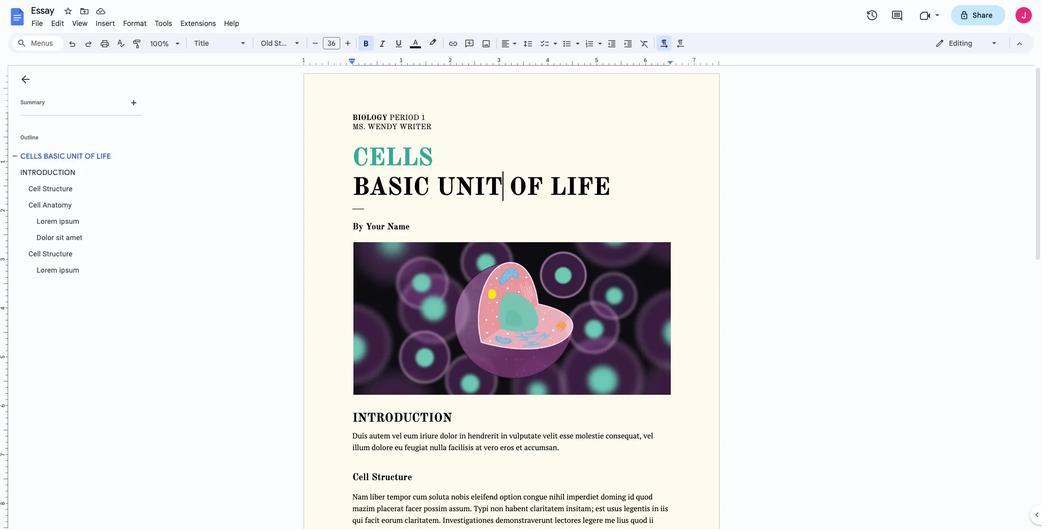 Task type: locate. For each thing, give the bounding box(es) containing it.
of
[[85, 152, 95, 161]]

3 cell from the top
[[29, 250, 41, 258]]

standard
[[275, 39, 305, 48]]

2 vertical spatial cell
[[29, 250, 41, 258]]

0 vertical spatial lorem ipsum
[[37, 217, 79, 225]]

lorem up dolor
[[37, 217, 57, 225]]

structure
[[43, 185, 73, 193], [43, 250, 73, 258]]

edit menu item
[[47, 17, 68, 30]]

old standard tt option
[[261, 36, 315, 50]]

unit
[[67, 152, 83, 161]]

2 cell structure from the top
[[29, 250, 73, 258]]

1 cell structure from the top
[[29, 185, 73, 193]]

lorem down dolor
[[37, 266, 57, 274]]

0 vertical spatial ipsum
[[59, 217, 79, 225]]

2 lorem from the top
[[37, 266, 57, 274]]

lorem
[[37, 217, 57, 225], [37, 266, 57, 274]]

0 vertical spatial lorem
[[37, 217, 57, 225]]

outline
[[20, 134, 39, 141]]

Zoom text field
[[148, 37, 172, 51]]

cell down dolor
[[29, 250, 41, 258]]

1 vertical spatial cell structure
[[29, 250, 73, 258]]

Menus field
[[13, 36, 64, 50]]

edit
[[51, 19, 64, 28]]

cell
[[29, 185, 41, 193], [29, 201, 41, 209], [29, 250, 41, 258]]

0 vertical spatial structure
[[43, 185, 73, 193]]

lorem ipsum down the anatomy
[[37, 217, 79, 225]]

menu bar
[[27, 13, 244, 30]]

text color image
[[410, 36, 421, 48]]

menu bar containing file
[[27, 13, 244, 30]]

cell left the anatomy
[[29, 201, 41, 209]]

view
[[72, 19, 88, 28]]

1 vertical spatial lorem
[[37, 266, 57, 274]]

sit
[[56, 234, 64, 242]]

ipsum down amet
[[59, 266, 79, 274]]

document outline element
[[8, 66, 147, 529]]

mode and view toolbar
[[928, 33, 1029, 53]]

1 vertical spatial structure
[[43, 250, 73, 258]]

Font size field
[[323, 37, 345, 50]]

Font size text field
[[324, 37, 340, 49]]

share button
[[952, 5, 1006, 25]]

0 vertical spatial cell structure
[[29, 185, 73, 193]]

cell structure down dolor
[[29, 250, 73, 258]]

insert image image
[[481, 36, 492, 50]]

cell down introduction
[[29, 185, 41, 193]]

1 vertical spatial ipsum
[[59, 266, 79, 274]]

insert menu item
[[92, 17, 119, 30]]

ipsum
[[59, 217, 79, 225], [59, 266, 79, 274]]

2 ipsum from the top
[[59, 266, 79, 274]]

cell anatomy
[[29, 201, 72, 209]]

right margin image
[[668, 58, 719, 65]]

tt
[[307, 39, 315, 48]]

Rename text field
[[27, 4, 60, 16]]

lorem ipsum
[[37, 217, 79, 225], [37, 266, 79, 274]]

1 vertical spatial lorem ipsum
[[37, 266, 79, 274]]

1 vertical spatial cell
[[29, 201, 41, 209]]

structure down dolor sit amet at the left top of the page
[[43, 250, 73, 258]]

ipsum up amet
[[59, 217, 79, 225]]

application
[[0, 0, 1043, 529]]

1 ipsum from the top
[[59, 217, 79, 225]]

lorem ipsum down dolor sit amet at the left top of the page
[[37, 266, 79, 274]]

cell structure
[[29, 185, 73, 193], [29, 250, 73, 258]]

cell structure up cell anatomy
[[29, 185, 73, 193]]

structure up the anatomy
[[43, 185, 73, 193]]

2 structure from the top
[[43, 250, 73, 258]]

0 vertical spatial cell
[[29, 185, 41, 193]]

introduction
[[20, 168, 75, 177]]

basic
[[44, 152, 65, 161]]

life
[[97, 152, 111, 161]]

share
[[973, 11, 994, 20]]

Star checkbox
[[61, 4, 75, 18]]

tools menu item
[[151, 17, 176, 30]]

old standard tt
[[261, 39, 315, 48]]

format menu item
[[119, 17, 151, 30]]



Task type: vqa. For each thing, say whether or not it's contained in the screenshot.
Bahasa Melayu
no



Task type: describe. For each thing, give the bounding box(es) containing it.
1 lorem from the top
[[37, 217, 57, 225]]

1
[[302, 56, 306, 64]]

file menu item
[[27, 17, 47, 30]]

highlight color image
[[428, 36, 439, 48]]

old
[[261, 39, 273, 48]]

menu bar inside the menu bar banner
[[27, 13, 244, 30]]

1 structure from the top
[[43, 185, 73, 193]]

title
[[194, 39, 209, 48]]

extensions menu item
[[176, 17, 220, 30]]

view menu item
[[68, 17, 92, 30]]

amet
[[66, 234, 83, 242]]

2 lorem ipsum from the top
[[37, 266, 79, 274]]

summary
[[20, 99, 45, 106]]

insert
[[96, 19, 115, 28]]

2 cell from the top
[[29, 201, 41, 209]]

cells
[[20, 152, 42, 161]]

file
[[32, 19, 43, 28]]

main toolbar
[[63, 0, 689, 289]]

summary heading
[[20, 99, 45, 107]]

editing
[[950, 39, 973, 48]]

1 cell from the top
[[29, 185, 41, 193]]

help
[[224, 19, 240, 28]]

line & paragraph spacing image
[[522, 36, 534, 50]]

cells basic unit of life
[[20, 152, 111, 161]]

dolor
[[37, 234, 54, 242]]

editing button
[[929, 36, 1006, 51]]

styles list. title selected. option
[[194, 36, 235, 50]]

tools
[[155, 19, 172, 28]]

menu bar banner
[[0, 0, 1043, 529]]

format
[[123, 19, 147, 28]]

top margin image
[[0, 74, 8, 115]]

1 lorem ipsum from the top
[[37, 217, 79, 225]]

dolor sit amet
[[37, 234, 83, 242]]

application containing share
[[0, 0, 1043, 529]]

outline heading
[[8, 134, 147, 148]]

left margin image
[[304, 58, 356, 65]]

anatomy
[[43, 201, 72, 209]]

Zoom field
[[146, 36, 184, 51]]

extensions
[[181, 19, 216, 28]]

help menu item
[[220, 17, 244, 30]]



